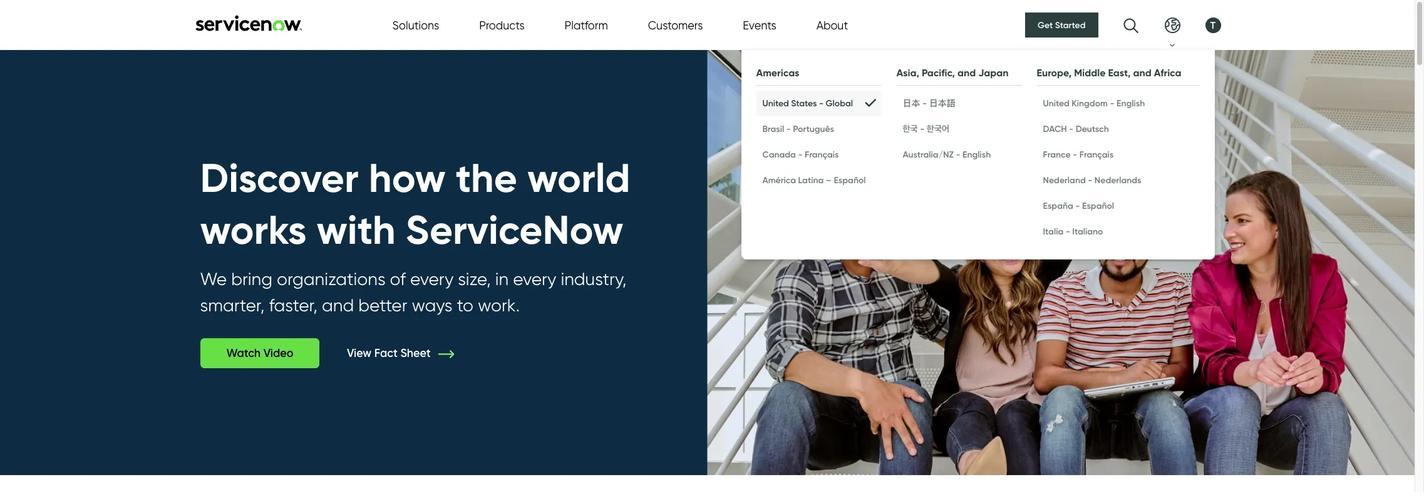 Task type: locate. For each thing, give the bounding box(es) containing it.
east,
[[1108, 66, 1131, 79]]

united
[[763, 97, 789, 109], [1043, 97, 1070, 109]]

united up dach at the right top
[[1043, 97, 1070, 109]]

français down brasil - português link in the right of the page
[[805, 149, 839, 160]]

1 horizontal spatial français
[[1080, 149, 1114, 160]]

- right 한국
[[920, 123, 925, 134]]

nederlands
[[1095, 174, 1142, 186]]

and down 'organizations'
[[322, 295, 354, 316]]

-
[[819, 97, 824, 109], [923, 97, 927, 109], [1110, 97, 1115, 109], [787, 123, 791, 134], [920, 123, 925, 134], [1069, 123, 1074, 134], [798, 149, 803, 160], [956, 149, 961, 160], [1073, 149, 1078, 160], [1088, 174, 1093, 186], [1076, 200, 1080, 211], [1066, 226, 1070, 237]]

customers button
[[648, 17, 703, 34]]

the
[[456, 153, 517, 203]]

and right east,
[[1133, 66, 1152, 79]]

- right "brasil"
[[787, 123, 791, 134]]

english up "dach - deutsch" link
[[1117, 97, 1145, 109]]

servicenow
[[406, 205, 624, 255]]

0 horizontal spatial français
[[805, 149, 839, 160]]

español down the nederland - nederlands
[[1082, 200, 1114, 211]]

video
[[263, 347, 293, 361]]

français down deutsch
[[1080, 149, 1114, 160]]

middle
[[1074, 66, 1106, 79]]

asia, pacific, and japan
[[897, 66, 1009, 79]]

한국 - 한국어
[[903, 123, 950, 134]]

africa
[[1154, 66, 1182, 79]]

1 horizontal spatial every
[[513, 269, 557, 290]]

0 horizontal spatial every
[[410, 269, 454, 290]]

europe,
[[1037, 66, 1072, 79]]

- right dach at the right top
[[1069, 123, 1074, 134]]

1 horizontal spatial and
[[958, 66, 976, 79]]

- for dach - deutsch
[[1069, 123, 1074, 134]]

france - français link
[[1037, 142, 1200, 168]]

platform button
[[565, 17, 608, 34]]

0 vertical spatial english
[[1117, 97, 1145, 109]]

américa latina – español link
[[756, 168, 882, 193]]

–
[[826, 174, 832, 186]]

view fact sheet
[[347, 347, 434, 361]]

1 français from the left
[[805, 149, 839, 160]]

0 horizontal spatial and
[[322, 295, 354, 316]]

0 vertical spatial español
[[834, 174, 866, 186]]

in
[[495, 269, 509, 290]]

bring
[[231, 269, 272, 290]]

- right italia
[[1066, 226, 1070, 237]]

españa
[[1043, 200, 1074, 211]]

watch video link
[[200, 339, 320, 369]]

brasil - português link
[[756, 116, 882, 142]]

français for europe, middle east, and africa
[[1080, 149, 1114, 160]]

and left japan
[[958, 66, 976, 79]]

united inside 'link'
[[1043, 97, 1070, 109]]

españa - español link
[[1037, 193, 1200, 219]]

한국어
[[927, 123, 950, 134]]

1 united from the left
[[763, 97, 789, 109]]

solutions
[[392, 18, 439, 32]]

servicenow image
[[194, 15, 304, 31]]

- right canada
[[798, 149, 803, 160]]

smarter,
[[200, 295, 265, 316]]

get started link
[[1026, 13, 1098, 38]]

states
[[791, 97, 817, 109]]

- down 한국 - 한국어 link
[[956, 149, 961, 160]]

2 français from the left
[[1080, 149, 1114, 160]]

1 horizontal spatial united
[[1043, 97, 1070, 109]]

españa - español
[[1043, 200, 1114, 211]]

한국
[[903, 123, 918, 134]]

dach - deutsch link
[[1037, 116, 1200, 142]]

0 horizontal spatial english
[[963, 149, 991, 160]]

- right "nederland"
[[1088, 174, 1093, 186]]

united states - global
[[763, 97, 853, 109]]

americas
[[756, 66, 800, 79]]

sheet
[[401, 347, 431, 361]]

world
[[527, 153, 631, 203]]

products button
[[479, 17, 525, 34]]

every right in
[[513, 269, 557, 290]]

- right españa in the right of the page
[[1076, 200, 1080, 211]]

united for americas
[[763, 97, 789, 109]]

every up ways
[[410, 269, 454, 290]]

better
[[358, 295, 407, 316]]

started
[[1055, 19, 1086, 31]]

platform
[[565, 18, 608, 32]]

español
[[834, 174, 866, 186], [1082, 200, 1114, 211]]

english down 한국 - 한국어 link
[[963, 149, 991, 160]]

- right france
[[1073, 149, 1078, 160]]

brasil
[[763, 123, 784, 134]]

français
[[805, 149, 839, 160], [1080, 149, 1114, 160]]

日本 - 日本語
[[903, 97, 956, 109]]

- for canada - français
[[798, 149, 803, 160]]

works
[[200, 205, 307, 255]]

0 horizontal spatial united
[[763, 97, 789, 109]]

industry,
[[561, 269, 627, 290]]

américa
[[763, 174, 796, 186]]

- right 日本
[[923, 97, 927, 109]]

1 vertical spatial español
[[1082, 200, 1114, 211]]

canada
[[763, 149, 796, 160]]

- inside "link"
[[923, 97, 927, 109]]

asia,
[[897, 66, 920, 79]]

get started
[[1038, 19, 1086, 31]]

united inside united states - global link
[[763, 97, 789, 109]]

united for europe, middle east, and africa
[[1043, 97, 1070, 109]]

2 united from the left
[[1043, 97, 1070, 109]]

united states - global link
[[756, 91, 882, 116]]

español right –
[[834, 174, 866, 186]]

- for brasil - português
[[787, 123, 791, 134]]

global
[[826, 97, 853, 109]]

english
[[1117, 97, 1145, 109], [963, 149, 991, 160]]

and
[[958, 66, 976, 79], [1133, 66, 1152, 79], [322, 295, 354, 316]]

united up "brasil"
[[763, 97, 789, 109]]

- for 日本 - 日本語
[[923, 97, 927, 109]]



Task type: vqa. For each thing, say whether or not it's contained in the screenshot.
한국 - 한국어
yes



Task type: describe. For each thing, give the bounding box(es) containing it.
italia - italiano link
[[1037, 219, 1200, 245]]

products
[[479, 18, 525, 32]]

dach - deutsch
[[1043, 123, 1109, 134]]

australia/nz - english link
[[897, 142, 1022, 168]]

events
[[743, 18, 777, 32]]

italia
[[1043, 226, 1064, 237]]

we
[[200, 269, 227, 290]]

kingdom
[[1072, 97, 1108, 109]]

italia - italiano
[[1043, 226, 1103, 237]]

- for australia/nz - english
[[956, 149, 961, 160]]

1 vertical spatial english
[[963, 149, 991, 160]]

watch
[[226, 347, 261, 361]]

discover how the world works with servicenow
[[200, 153, 631, 255]]

italiano
[[1073, 226, 1103, 237]]

europe, middle east, and africa
[[1037, 66, 1182, 79]]

with
[[317, 205, 396, 255]]

united kingdom - english link
[[1037, 91, 1200, 116]]

about
[[817, 18, 848, 32]]

france - français
[[1043, 149, 1114, 160]]

how
[[369, 153, 446, 203]]

we bring organizations of every size, in every industry, smarter, faster, and better ways to work.
[[200, 269, 627, 316]]

work.
[[478, 295, 520, 316]]

solutions button
[[392, 17, 439, 34]]

américa latina – español
[[763, 174, 866, 186]]

0 horizontal spatial español
[[834, 174, 866, 186]]

français for americas
[[805, 149, 839, 160]]

organizations
[[277, 269, 386, 290]]

to
[[457, 295, 474, 316]]

1 every from the left
[[410, 269, 454, 290]]

brasil - português
[[763, 123, 834, 134]]

about button
[[817, 17, 848, 34]]

dach
[[1043, 123, 1067, 134]]

united kingdom - english
[[1043, 97, 1145, 109]]

- for france - français
[[1073, 149, 1078, 160]]

- for 한국 - 한국어
[[920, 123, 925, 134]]

1 horizontal spatial english
[[1117, 97, 1145, 109]]

2 every from the left
[[513, 269, 557, 290]]

日本 - 日本語 link
[[897, 91, 1022, 116]]

canada - français link
[[756, 142, 882, 168]]

nederland
[[1043, 174, 1086, 186]]

- right states
[[819, 97, 824, 109]]

nederland - nederlands link
[[1037, 168, 1200, 193]]

australia/nz
[[903, 149, 954, 160]]

latina
[[798, 174, 824, 186]]

한국 - 한국어 link
[[897, 116, 1022, 142]]

1 horizontal spatial español
[[1082, 200, 1114, 211]]

faster,
[[269, 295, 318, 316]]

2 horizontal spatial and
[[1133, 66, 1152, 79]]

- right kingdom
[[1110, 97, 1115, 109]]

- for españa - español
[[1076, 200, 1080, 211]]

deutsch
[[1076, 123, 1109, 134]]

get
[[1038, 19, 1053, 31]]

日本語
[[929, 97, 956, 109]]

of
[[390, 269, 406, 290]]

discover
[[200, 153, 359, 203]]

ways
[[412, 295, 453, 316]]

nederland - nederlands
[[1043, 174, 1142, 186]]

view fact sheet link
[[347, 347, 473, 361]]

view
[[347, 347, 372, 361]]

watch video
[[226, 347, 293, 361]]

and inside we bring organizations of every size, in every industry, smarter, faster, and better ways to work.
[[322, 295, 354, 316]]

solid image
[[865, 97, 875, 110]]

- for italia - italiano
[[1066, 226, 1070, 237]]

português
[[793, 123, 834, 134]]

日本
[[903, 97, 921, 109]]

customers
[[648, 18, 703, 32]]

size,
[[458, 269, 491, 290]]

france
[[1043, 149, 1071, 160]]

pacific,
[[922, 66, 955, 79]]

- for nederland - nederlands
[[1088, 174, 1093, 186]]

servicenow employees celebrating better ways to work together image
[[0, 50, 1415, 476]]

events button
[[743, 17, 777, 34]]

japan
[[979, 66, 1009, 79]]

canada - français
[[763, 149, 839, 160]]

fact
[[374, 347, 398, 361]]

australia/nz - english
[[903, 149, 991, 160]]



